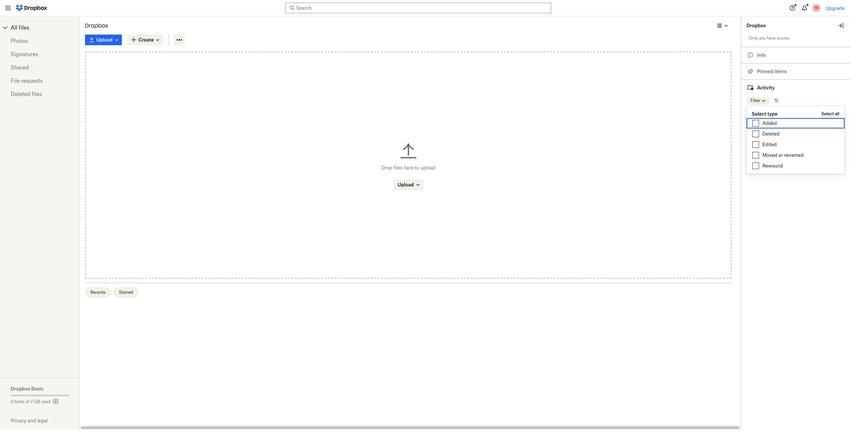 Task type: locate. For each thing, give the bounding box(es) containing it.
select
[[752, 111, 767, 117], [822, 111, 835, 116]]

rewound
[[763, 163, 784, 168]]

here
[[404, 165, 414, 170]]

recents button
[[85, 287, 111, 298]]

global header element
[[0, 0, 851, 16]]

2 horizontal spatial files
[[394, 165, 403, 170]]

deleted down file
[[11, 91, 30, 97]]

1 horizontal spatial deleted
[[763, 131, 780, 137]]

updates to this folder will show up here.
[[747, 111, 823, 116]]

1 select from the left
[[752, 111, 767, 117]]

files inside deleted files link
[[32, 91, 42, 97]]

select inside button
[[822, 111, 835, 116]]

deleted
[[11, 91, 30, 97], [763, 131, 780, 137]]

files inside all files link
[[19, 24, 29, 31]]

0 horizontal spatial dropbox
[[11, 386, 30, 391]]

1 horizontal spatial to
[[764, 111, 768, 116]]

2 select from the left
[[822, 111, 835, 116]]

show
[[797, 111, 807, 116]]

select all button
[[822, 110, 840, 118]]

files
[[19, 24, 29, 31], [32, 91, 42, 97], [394, 165, 403, 170]]

signatures link
[[11, 48, 69, 61]]

renamed
[[785, 152, 804, 158]]

photos
[[11, 38, 28, 44]]

or
[[779, 152, 784, 158]]

edited
[[763, 142, 777, 147]]

moved
[[763, 152, 778, 158]]

select left all
[[822, 111, 835, 116]]

1 horizontal spatial files
[[32, 91, 42, 97]]

basic
[[31, 386, 44, 391]]

all
[[11, 24, 17, 31]]

1 vertical spatial deleted
[[763, 131, 780, 137]]

files right "all"
[[19, 24, 29, 31]]

get more space image
[[52, 397, 60, 405]]

0 vertical spatial files
[[19, 24, 29, 31]]

upgrade
[[826, 5, 845, 11]]

activity button
[[742, 79, 851, 96]]

all files
[[11, 24, 29, 31]]

close details pane image
[[837, 22, 845, 30]]

0 horizontal spatial files
[[19, 24, 29, 31]]

to left this
[[764, 111, 768, 116]]

1 vertical spatial files
[[32, 91, 42, 97]]

moved or renamed
[[763, 152, 804, 158]]

select left this
[[752, 111, 767, 117]]

dropbox
[[85, 22, 108, 29], [747, 23, 767, 28], [11, 386, 30, 391]]

to right here
[[415, 165, 420, 170]]

to
[[764, 111, 768, 116], [415, 165, 420, 170]]

1 horizontal spatial select
[[822, 111, 835, 116]]

0 horizontal spatial select
[[752, 111, 767, 117]]

0
[[11, 399, 13, 404]]

type
[[768, 111, 778, 117]]

you
[[760, 36, 766, 41]]

file requests link
[[11, 74, 69, 87]]

0 vertical spatial deleted
[[11, 91, 30, 97]]

2
[[30, 399, 33, 404]]

deleted down added
[[763, 131, 780, 137]]

files left here
[[394, 165, 403, 170]]

0 vertical spatial to
[[764, 111, 768, 116]]

select all
[[822, 111, 840, 116]]

0 bytes of 2 gb used
[[11, 399, 50, 404]]

deleted for deleted
[[763, 131, 780, 137]]

privacy and legal
[[11, 418, 48, 423]]

filter button
[[747, 97, 770, 105]]

deleted inside checkbox item
[[763, 131, 780, 137]]

0 horizontal spatial deleted
[[11, 91, 30, 97]]

select for select all
[[822, 111, 835, 116]]

only
[[750, 36, 759, 41]]

rewind this folder image
[[774, 98, 780, 103]]

1 horizontal spatial dropbox
[[85, 22, 108, 29]]

drop files here to upload
[[382, 165, 436, 170]]

0 horizontal spatial to
[[415, 165, 420, 170]]

deleted files link
[[11, 87, 69, 101]]

legal
[[37, 418, 48, 423]]

all files link
[[11, 22, 80, 33]]

file
[[11, 77, 20, 84]]

1 vertical spatial to
[[415, 165, 420, 170]]

2 vertical spatial files
[[394, 165, 403, 170]]

privacy
[[11, 418, 26, 423]]

filter
[[751, 98, 761, 103]]

will
[[789, 111, 796, 116]]

all
[[835, 111, 840, 116]]

starred
[[119, 290, 133, 295]]

files down file requests link
[[32, 91, 42, 97]]

deleted files
[[11, 91, 42, 97]]

requests
[[21, 77, 43, 84]]

tb button
[[812, 3, 822, 13]]

dropbox logo - go to the homepage image
[[13, 3, 50, 13]]

shared link
[[11, 61, 69, 74]]

upgrade link
[[826, 5, 845, 11]]

only you have access
[[750, 36, 790, 41]]



Task type: describe. For each thing, give the bounding box(es) containing it.
access
[[777, 36, 790, 41]]

rewound checkbox item
[[747, 161, 845, 171]]

added checkbox item
[[747, 118, 845, 129]]

select type
[[752, 111, 778, 117]]

photos link
[[11, 34, 69, 48]]

and
[[28, 418, 36, 423]]

here.
[[814, 111, 823, 116]]

upload
[[421, 165, 436, 170]]

this
[[769, 111, 776, 116]]

moved or renamed checkbox item
[[747, 150, 845, 161]]

gb
[[34, 399, 40, 404]]

of
[[26, 399, 29, 404]]

dropbox basic
[[11, 386, 44, 391]]

2 horizontal spatial dropbox
[[747, 23, 767, 28]]

folder
[[777, 111, 788, 116]]

bytes
[[14, 399, 25, 404]]

recents
[[90, 290, 106, 295]]

edited checkbox item
[[747, 139, 845, 150]]

starred button
[[114, 287, 139, 298]]

activity
[[758, 85, 775, 90]]

have
[[767, 36, 776, 41]]

up
[[808, 111, 812, 116]]

files for drop
[[394, 165, 403, 170]]

deleted for deleted files
[[11, 91, 30, 97]]

drop
[[382, 165, 393, 170]]

files for deleted
[[32, 91, 42, 97]]

privacy and legal link
[[11, 418, 80, 423]]

select for select type
[[752, 111, 767, 117]]

added
[[763, 120, 778, 126]]

shared
[[11, 64, 29, 71]]

tb
[[815, 6, 819, 10]]

signatures
[[11, 51, 38, 57]]

file requests
[[11, 77, 43, 84]]

Search in folder "Dropbox" text field
[[296, 4, 539, 12]]

used
[[41, 399, 50, 404]]

updates
[[747, 111, 763, 116]]

files for all
[[19, 24, 29, 31]]

deleted checkbox item
[[747, 129, 845, 139]]



Task type: vqa. For each thing, say whether or not it's contained in the screenshot.
Dropbox image
no



